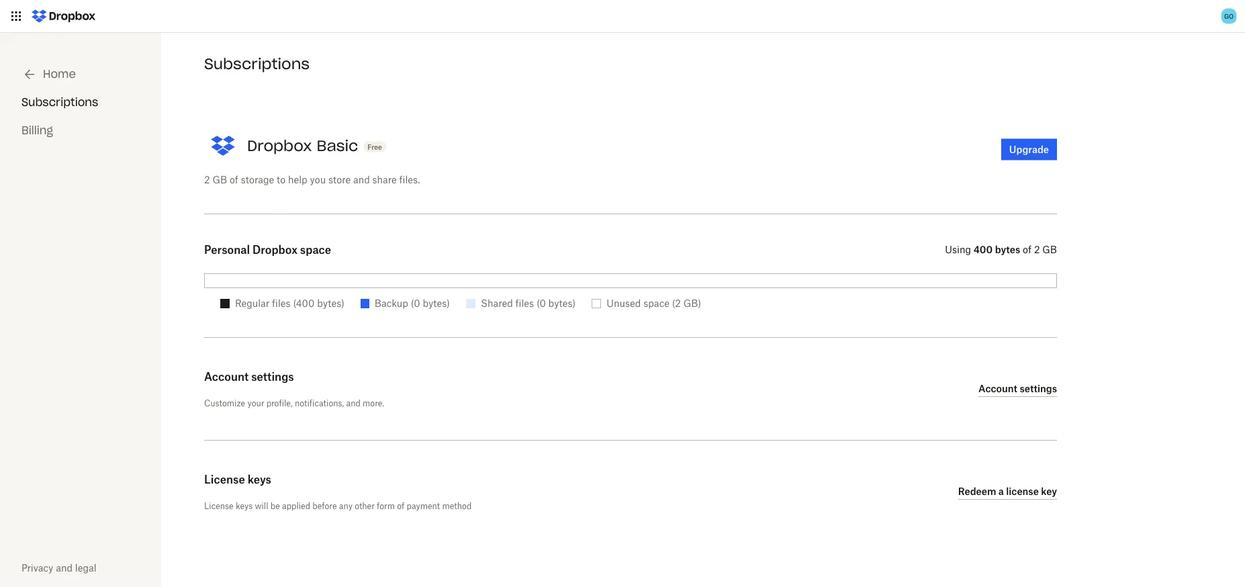 Task type: vqa. For each thing, say whether or not it's contained in the screenshot.
Dropbox
yes



Task type: locate. For each thing, give the bounding box(es) containing it.
billing
[[22, 123, 53, 137]]

1 horizontal spatial account
[[979, 383, 1018, 394]]

1 vertical spatial gb
[[1043, 244, 1058, 255]]

go
[[1225, 12, 1234, 20]]

you
[[310, 174, 326, 185]]

gb left storage
[[213, 174, 227, 185]]

(0
[[411, 298, 420, 309], [537, 298, 546, 309]]

1 bytes) from the left
[[317, 298, 345, 309]]

account settings
[[204, 370, 294, 383], [979, 383, 1058, 394]]

bytes) right (400
[[317, 298, 345, 309]]

store
[[329, 174, 351, 185]]

0 vertical spatial keys
[[248, 473, 271, 486]]

shared files (0 bytes)
[[481, 298, 576, 309]]

account inside button
[[979, 383, 1018, 394]]

gb
[[213, 174, 227, 185], [1043, 244, 1058, 255]]

0 vertical spatial dropbox
[[247, 136, 312, 155]]

be
[[271, 501, 280, 511]]

share
[[373, 174, 397, 185]]

0 horizontal spatial bytes)
[[317, 298, 345, 309]]

keys left will
[[236, 501, 253, 511]]

3 bytes) from the left
[[549, 298, 576, 309]]

0 horizontal spatial files
[[272, 298, 291, 309]]

will
[[255, 501, 268, 511]]

1 vertical spatial of
[[1024, 244, 1032, 255]]

license for license keys
[[204, 473, 245, 486]]

and left legal
[[56, 562, 73, 574]]

0 horizontal spatial gb
[[213, 174, 227, 185]]

privacy
[[22, 562, 53, 574]]

help
[[288, 174, 308, 185]]

backup
[[375, 298, 408, 309]]

dropbox basic
[[247, 136, 358, 155]]

bytes) right backup at bottom left
[[423, 298, 450, 309]]

2 vertical spatial of
[[397, 501, 405, 511]]

of right bytes
[[1024, 244, 1032, 255]]

bytes) for regular files (400 bytes)
[[317, 298, 345, 309]]

and right store
[[353, 174, 370, 185]]

0 vertical spatial license
[[204, 473, 245, 486]]

1 horizontal spatial gb
[[1043, 244, 1058, 255]]

of left storage
[[230, 174, 238, 185]]

other
[[355, 501, 375, 511]]

customize
[[204, 398, 245, 408]]

(2
[[672, 298, 681, 309]]

account
[[204, 370, 249, 383], [979, 383, 1018, 394]]

space up (400
[[300, 243, 331, 256]]

0 vertical spatial of
[[230, 174, 238, 185]]

dropbox up to
[[247, 136, 312, 155]]

a
[[999, 486, 1005, 497]]

unused
[[607, 298, 641, 309]]

upgrade
[[1010, 144, 1050, 155]]

keys
[[248, 473, 271, 486], [236, 501, 253, 511]]

1 vertical spatial subscriptions
[[22, 95, 98, 109]]

form
[[377, 501, 395, 511]]

personal dropbox space
[[204, 243, 331, 256]]

2 license from the top
[[204, 501, 234, 511]]

1 horizontal spatial of
[[397, 501, 405, 511]]

license
[[204, 473, 245, 486], [204, 501, 234, 511]]

2 horizontal spatial of
[[1024, 244, 1032, 255]]

and left more.
[[346, 398, 361, 408]]

(0 right backup at bottom left
[[411, 298, 420, 309]]

settings
[[251, 370, 294, 383], [1020, 383, 1058, 394]]

shared
[[481, 298, 513, 309]]

space left "(2"
[[644, 298, 670, 309]]

regular
[[235, 298, 270, 309]]

(0 right shared
[[537, 298, 546, 309]]

0 horizontal spatial settings
[[251, 370, 294, 383]]

1 horizontal spatial files
[[516, 298, 534, 309]]

before
[[313, 501, 337, 511]]

license
[[1007, 486, 1039, 497]]

2 horizontal spatial bytes)
[[549, 298, 576, 309]]

bytes) for shared files (0 bytes)
[[549, 298, 576, 309]]

bytes) left unused
[[549, 298, 576, 309]]

dropbox right personal
[[253, 243, 298, 256]]

using 400 bytes of 2 gb
[[946, 244, 1058, 255]]

bytes)
[[317, 298, 345, 309], [423, 298, 450, 309], [549, 298, 576, 309]]

1 vertical spatial space
[[644, 298, 670, 309]]

subscriptions
[[204, 54, 310, 73], [22, 95, 98, 109]]

1 horizontal spatial subscriptions
[[204, 54, 310, 73]]

0 horizontal spatial of
[[230, 174, 238, 185]]

1 vertical spatial and
[[346, 398, 361, 408]]

2
[[204, 174, 210, 185], [1035, 244, 1041, 255]]

notifications,
[[295, 398, 344, 408]]

payment
[[407, 501, 440, 511]]

1 horizontal spatial 2
[[1035, 244, 1041, 255]]

1 vertical spatial license
[[204, 501, 234, 511]]

1 files from the left
[[272, 298, 291, 309]]

files
[[272, 298, 291, 309], [516, 298, 534, 309]]

method
[[442, 501, 472, 511]]

of right form
[[397, 501, 405, 511]]

1 vertical spatial dropbox
[[253, 243, 298, 256]]

1 vertical spatial 2
[[1035, 244, 1041, 255]]

of
[[230, 174, 238, 185], [1024, 244, 1032, 255], [397, 501, 405, 511]]

files.
[[400, 174, 420, 185]]

(400
[[293, 298, 315, 309]]

keys up will
[[248, 473, 271, 486]]

1 horizontal spatial settings
[[1020, 383, 1058, 394]]

0 vertical spatial space
[[300, 243, 331, 256]]

2 left storage
[[204, 174, 210, 185]]

1 vertical spatial keys
[[236, 501, 253, 511]]

bytes
[[996, 244, 1021, 255]]

more.
[[363, 398, 385, 408]]

license keys
[[204, 473, 271, 486]]

1 horizontal spatial bytes)
[[423, 298, 450, 309]]

gb right bytes
[[1043, 244, 1058, 255]]

2 files from the left
[[516, 298, 534, 309]]

1 license from the top
[[204, 473, 245, 486]]

files left (400
[[272, 298, 291, 309]]

files right shared
[[516, 298, 534, 309]]

0 vertical spatial 2
[[204, 174, 210, 185]]

0 vertical spatial and
[[353, 174, 370, 185]]

0 horizontal spatial (0
[[411, 298, 420, 309]]

1 (0 from the left
[[411, 298, 420, 309]]

0 horizontal spatial account
[[204, 370, 249, 383]]

dropbox
[[247, 136, 312, 155], [253, 243, 298, 256]]

2 right bytes
[[1035, 244, 1041, 255]]

and
[[353, 174, 370, 185], [346, 398, 361, 408], [56, 562, 73, 574]]

keys for license keys
[[248, 473, 271, 486]]

any
[[339, 501, 353, 511]]

0 vertical spatial gb
[[213, 174, 227, 185]]

space
[[300, 243, 331, 256], [644, 298, 670, 309]]

1 horizontal spatial (0
[[537, 298, 546, 309]]



Task type: describe. For each thing, give the bounding box(es) containing it.
redeem
[[959, 486, 997, 497]]

files for shared
[[516, 298, 534, 309]]

billing link
[[22, 123, 53, 137]]

license for license keys will be applied before any other form of payment method
[[204, 501, 234, 511]]

gb)
[[684, 298, 702, 309]]

home link
[[22, 66, 76, 83]]

2 vertical spatial and
[[56, 562, 73, 574]]

profile,
[[267, 398, 293, 408]]

backup (0 bytes)
[[375, 298, 450, 309]]

legal
[[75, 562, 96, 574]]

upgrade button
[[1002, 139, 1058, 160]]

go button
[[1219, 5, 1240, 27]]

dropbox logo image
[[27, 5, 100, 27]]

settings inside button
[[1020, 383, 1058, 394]]

0 vertical spatial subscriptions
[[204, 54, 310, 73]]

using
[[946, 244, 972, 255]]

1 horizontal spatial space
[[644, 298, 670, 309]]

redeem a license key
[[959, 486, 1058, 497]]

privacy and legal link
[[22, 562, 96, 574]]

0 horizontal spatial space
[[300, 243, 331, 256]]

1 horizontal spatial account settings
[[979, 383, 1058, 394]]

account settings button
[[979, 381, 1058, 397]]

your
[[248, 398, 264, 408]]

400
[[974, 244, 993, 255]]

to
[[277, 174, 286, 185]]

2 bytes) from the left
[[423, 298, 450, 309]]

basic
[[317, 136, 358, 155]]

storage
[[241, 174, 274, 185]]

2 (0 from the left
[[537, 298, 546, 309]]

key
[[1042, 486, 1058, 497]]

keys for license keys will be applied before any other form of payment method
[[236, 501, 253, 511]]

redeem a license key button
[[959, 484, 1058, 500]]

0 horizontal spatial subscriptions
[[22, 95, 98, 109]]

customize your profile, notifications, and more.
[[204, 398, 385, 408]]

license keys will be applied before any other form of payment method
[[204, 501, 472, 511]]

0 horizontal spatial account settings
[[204, 370, 294, 383]]

privacy and legal
[[22, 562, 96, 574]]

subscriptions link
[[22, 95, 98, 109]]

0 horizontal spatial 2
[[204, 174, 210, 185]]

home
[[43, 67, 76, 81]]

personal
[[204, 243, 250, 256]]

files for regular
[[272, 298, 291, 309]]

free
[[368, 143, 382, 151]]

unused space (2 gb)
[[607, 298, 702, 309]]

2 gb of storage to help you store and share files.
[[204, 174, 420, 185]]

regular files (400 bytes)
[[235, 298, 345, 309]]

applied
[[282, 501, 310, 511]]



